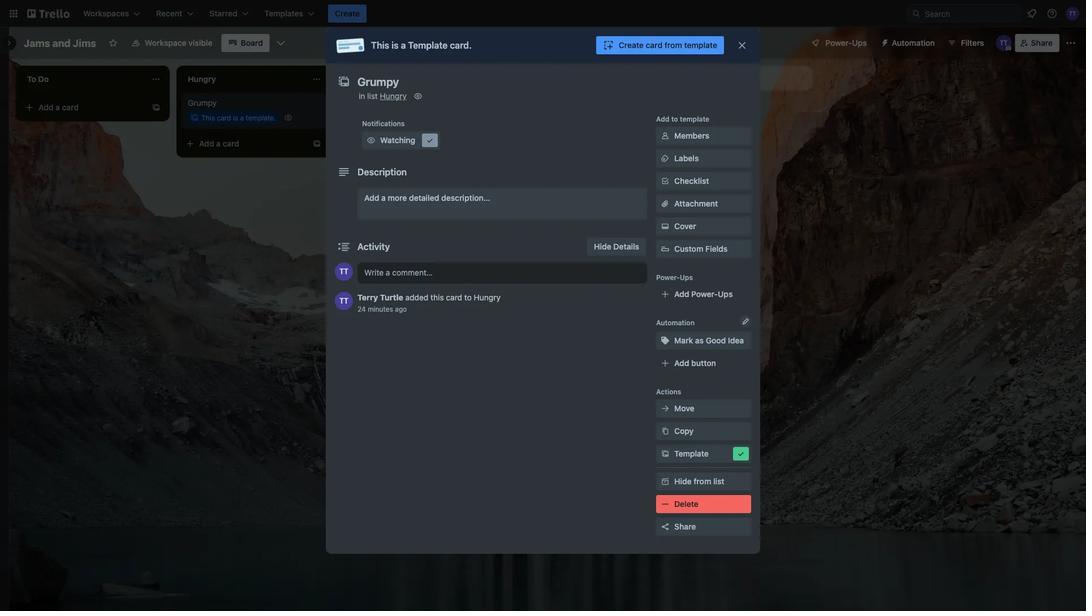 Task type: locate. For each thing, give the bounding box(es) containing it.
custom fields
[[675, 244, 728, 254]]

sm image down add to template
[[660, 130, 671, 142]]

1 vertical spatial to
[[465, 293, 472, 302]]

sm image inside checklist link
[[660, 175, 671, 187]]

details
[[614, 242, 640, 251]]

sm image inside copy link
[[660, 426, 671, 437]]

0 vertical spatial this
[[371, 40, 390, 51]]

hungry inside terry turtle added this card to hungry 24 minutes ago
[[474, 293, 501, 302]]

sm image inside cover link
[[660, 221, 671, 232]]

1 horizontal spatial from
[[694, 477, 712, 486]]

1 horizontal spatial share
[[1032, 38, 1053, 48]]

added
[[406, 293, 429, 302]]

0 horizontal spatial add a card button
[[20, 98, 147, 117]]

list
[[367, 91, 378, 101], [714, 477, 725, 486]]

from inside create card from template button
[[665, 40, 683, 50]]

2 horizontal spatial terry turtle (terryturtle) image
[[1066, 7, 1080, 20]]

add a card
[[38, 103, 79, 112], [360, 103, 400, 112], [199, 139, 239, 148]]

card inside terry turtle added this card to hungry 24 minutes ago
[[446, 293, 463, 302]]

sm image down notifications
[[366, 135, 377, 146]]

sm image
[[877, 34, 892, 50], [413, 91, 424, 102], [660, 153, 671, 164], [660, 175, 671, 187], [660, 335, 671, 346], [660, 403, 671, 414], [660, 448, 671, 460], [660, 499, 671, 510]]

1 horizontal spatial is
[[392, 40, 399, 51]]

2 vertical spatial terry turtle (terryturtle) image
[[335, 292, 353, 310]]

2 vertical spatial ups
[[718, 290, 733, 299]]

sm image for members
[[660, 130, 671, 142]]

sm image for hide from list
[[660, 476, 671, 487]]

create card from template
[[619, 40, 718, 50]]

is down grumpy link
[[233, 114, 238, 122]]

in
[[359, 91, 365, 101]]

1 horizontal spatial to
[[672, 115, 678, 123]]

create card from template button
[[596, 36, 725, 54]]

ups down the fields
[[718, 290, 733, 299]]

hungry up notifications
[[380, 91, 407, 101]]

terry turtle added this card to hungry 24 minutes ago
[[358, 293, 501, 313]]

terry turtle (terryturtle) image right filters
[[997, 35, 1012, 51]]

attachment
[[675, 199, 718, 208]]

power-ups
[[826, 38, 867, 48], [657, 273, 693, 281]]

0 horizontal spatial automation
[[657, 319, 695, 327]]

sm image left cover
[[660, 221, 671, 232]]

members link
[[657, 127, 752, 145]]

open information menu image
[[1047, 8, 1058, 19]]

button
[[692, 359, 716, 368]]

share button
[[1016, 34, 1060, 52], [657, 518, 752, 536]]

share button down "0 notifications" image
[[1016, 34, 1060, 52]]

from
[[665, 40, 683, 50], [694, 477, 712, 486]]

hide up delete
[[675, 477, 692, 486]]

sm image left labels
[[660, 153, 671, 164]]

1 vertical spatial power-ups
[[657, 273, 693, 281]]

1 vertical spatial create
[[619, 40, 644, 50]]

ago
[[395, 305, 407, 313]]

customize views image
[[275, 37, 287, 49]]

share down delete
[[675, 522, 696, 531]]

1 horizontal spatial ups
[[718, 290, 733, 299]]

sm image for cover
[[660, 221, 671, 232]]

None text field
[[352, 71, 726, 92]]

ups up add power-ups
[[680, 273, 693, 281]]

1 horizontal spatial add a card
[[199, 139, 239, 148]]

share button down delete link
[[657, 518, 752, 536]]

1 vertical spatial hungry
[[474, 293, 501, 302]]

0 notifications image
[[1026, 7, 1039, 20]]

grumpy link
[[188, 97, 319, 109]]

ups inside power-ups button
[[853, 38, 867, 48]]

0 vertical spatial share button
[[1016, 34, 1060, 52]]

1 horizontal spatial this
[[371, 40, 390, 51]]

1 horizontal spatial hungry
[[474, 293, 501, 302]]

sm image inside move link
[[660, 403, 671, 414]]

list up delete link
[[714, 477, 725, 486]]

1 vertical spatial share
[[675, 522, 696, 531]]

share left the show menu image
[[1032, 38, 1053, 48]]

custom
[[675, 244, 704, 254]]

hungry
[[380, 91, 407, 101], [474, 293, 501, 302]]

2 horizontal spatial add a card
[[360, 103, 400, 112]]

this for this card is a template.
[[202, 114, 215, 122]]

0 vertical spatial terry turtle (terryturtle) image
[[1066, 7, 1080, 20]]

this down "grumpy"
[[202, 114, 215, 122]]

0 vertical spatial create
[[335, 9, 360, 18]]

create inside primary element
[[335, 9, 360, 18]]

0 vertical spatial template
[[685, 40, 718, 50]]

0 horizontal spatial power-ups
[[657, 273, 693, 281]]

sm image inside delete link
[[660, 499, 671, 510]]

1 vertical spatial hide
[[675, 477, 692, 486]]

template
[[685, 40, 718, 50], [680, 115, 710, 123]]

ups
[[853, 38, 867, 48], [680, 273, 693, 281], [718, 290, 733, 299]]

checklist link
[[657, 172, 752, 190]]

sm image inside hide from list link
[[660, 476, 671, 487]]

sm image inside labels link
[[660, 153, 671, 164]]

template inside button
[[685, 40, 718, 50]]

24 minutes ago link
[[358, 305, 407, 313]]

Write a comment text field
[[358, 263, 648, 283]]

terry turtle (terryturtle) image left 24
[[335, 292, 353, 310]]

1 horizontal spatial add a card button
[[181, 135, 308, 153]]

2 horizontal spatial power-
[[826, 38, 853, 48]]

automation up mark
[[657, 319, 695, 327]]

1 horizontal spatial power-ups
[[826, 38, 867, 48]]

in list hungry
[[359, 91, 407, 101]]

0 horizontal spatial from
[[665, 40, 683, 50]]

sm image left hide from list
[[660, 476, 671, 487]]

actions
[[657, 388, 682, 396]]

0 vertical spatial template
[[408, 40, 448, 51]]

template
[[408, 40, 448, 51], [675, 449, 709, 458]]

0 vertical spatial list
[[367, 91, 378, 101]]

hide details link
[[588, 238, 646, 256]]

add button button
[[657, 354, 752, 372]]

sm image for delete
[[660, 499, 671, 510]]

labels
[[675, 154, 699, 163]]

hungry down the write a comment text box
[[474, 293, 501, 302]]

0 horizontal spatial to
[[465, 293, 472, 302]]

grumpy
[[188, 98, 217, 108]]

0 horizontal spatial power-
[[657, 273, 680, 281]]

2 horizontal spatial ups
[[853, 38, 867, 48]]

0 horizontal spatial this
[[202, 114, 215, 122]]

to right this
[[465, 293, 472, 302]]

2 vertical spatial power-
[[692, 290, 718, 299]]

1 horizontal spatial hide
[[675, 477, 692, 486]]

sm image
[[660, 130, 671, 142], [366, 135, 377, 146], [425, 135, 436, 146], [660, 221, 671, 232], [660, 426, 671, 437], [736, 448, 747, 460], [660, 476, 671, 487]]

fields
[[706, 244, 728, 254]]

terry turtle (terryturtle) image
[[1066, 7, 1080, 20], [997, 35, 1012, 51], [335, 292, 353, 310]]

sm image inside automation button
[[877, 34, 892, 50]]

0 vertical spatial hide
[[594, 242, 612, 251]]

add a card button for create from template… icon
[[181, 135, 308, 153]]

add power-ups
[[675, 290, 733, 299]]

0 vertical spatial from
[[665, 40, 683, 50]]

template left 'card.'
[[408, 40, 448, 51]]

hide
[[594, 242, 612, 251], [675, 477, 692, 486]]

0 horizontal spatial template
[[408, 40, 448, 51]]

1 horizontal spatial list
[[714, 477, 725, 486]]

primary element
[[0, 0, 1087, 27]]

template down the copy
[[675, 449, 709, 458]]

0 vertical spatial power-ups
[[826, 38, 867, 48]]

hide from list link
[[657, 473, 752, 491]]

custom fields button
[[657, 243, 752, 255]]

0 horizontal spatial add a card
[[38, 103, 79, 112]]

copy link
[[657, 422, 752, 440]]

1 vertical spatial this
[[202, 114, 215, 122]]

power-ups button
[[803, 34, 874, 52]]

sm image left the checklist
[[660, 175, 671, 187]]

create from template… image
[[312, 139, 322, 148]]

sm image down copy link
[[736, 448, 747, 460]]

0 horizontal spatial terry turtle (terryturtle) image
[[335, 292, 353, 310]]

share
[[1032, 38, 1053, 48], [675, 522, 696, 531]]

1 vertical spatial share button
[[657, 518, 752, 536]]

power-
[[826, 38, 853, 48], [657, 273, 680, 281], [692, 290, 718, 299]]

minutes
[[368, 305, 393, 313]]

1 horizontal spatial template
[[675, 449, 709, 458]]

show menu image
[[1066, 37, 1077, 49]]

is
[[392, 40, 399, 51], [233, 114, 238, 122]]

sm image inside template button
[[736, 448, 747, 460]]

a
[[401, 40, 406, 51], [56, 103, 60, 112], [377, 103, 381, 112], [240, 114, 244, 122], [216, 139, 221, 148], [382, 193, 386, 203]]

sm image right power-ups button
[[877, 34, 892, 50]]

automation down search image
[[892, 38, 936, 48]]

sm image inside template button
[[660, 448, 671, 460]]

sm image for copy
[[660, 426, 671, 437]]

hide for hide from list
[[675, 477, 692, 486]]

create button
[[328, 5, 367, 23]]

list right in
[[367, 91, 378, 101]]

ups left automation button
[[853, 38, 867, 48]]

24
[[358, 305, 366, 313]]

sm image inside mark as good idea 'button'
[[660, 335, 671, 346]]

1 horizontal spatial automation
[[892, 38, 936, 48]]

add
[[38, 103, 53, 112], [360, 103, 375, 112], [657, 115, 670, 123], [199, 139, 214, 148], [365, 193, 379, 203], [675, 290, 690, 299], [675, 359, 690, 368]]

sm image down actions
[[660, 403, 671, 414]]

to up members
[[672, 115, 678, 123]]

sm image left mark
[[660, 335, 671, 346]]

workspace
[[145, 38, 187, 48]]

power- inside button
[[826, 38, 853, 48]]

sm image left the copy
[[660, 426, 671, 437]]

0 vertical spatial share
[[1032, 38, 1053, 48]]

1 vertical spatial template
[[675, 449, 709, 458]]

is up hungry link at left
[[392, 40, 399, 51]]

0 vertical spatial hungry
[[380, 91, 407, 101]]

terry turtle (terryturtle) image right open information menu icon at right top
[[1066, 7, 1080, 20]]

checklist
[[675, 176, 710, 186]]

hide left details
[[594, 242, 612, 251]]

add to template
[[657, 115, 710, 123]]

0 vertical spatial is
[[392, 40, 399, 51]]

sm image left delete
[[660, 499, 671, 510]]

1 horizontal spatial create
[[619, 40, 644, 50]]

this up in list hungry
[[371, 40, 390, 51]]

board
[[241, 38, 263, 48]]

hide for hide details
[[594, 242, 612, 251]]

create
[[335, 9, 360, 18], [619, 40, 644, 50]]

0 vertical spatial power-
[[826, 38, 853, 48]]

0 horizontal spatial ups
[[680, 273, 693, 281]]

power-ups inside button
[[826, 38, 867, 48]]

card
[[646, 40, 663, 50], [62, 103, 79, 112], [384, 103, 400, 112], [217, 114, 231, 122], [223, 139, 239, 148], [446, 293, 463, 302]]

more
[[388, 193, 407, 203]]

hungry link
[[380, 91, 407, 101]]

1 vertical spatial from
[[694, 477, 712, 486]]

sm image for automation
[[877, 34, 892, 50]]

0 horizontal spatial hide
[[594, 242, 612, 251]]

sm image inside the members link
[[660, 130, 671, 142]]

0 horizontal spatial share button
[[657, 518, 752, 536]]

1 vertical spatial terry turtle (terryturtle) image
[[997, 35, 1012, 51]]

1 vertical spatial is
[[233, 114, 238, 122]]

create from template… image
[[152, 103, 161, 112]]

description…
[[442, 193, 491, 203]]

detailed
[[409, 193, 439, 203]]

0 horizontal spatial hungry
[[380, 91, 407, 101]]

to
[[672, 115, 678, 123], [465, 293, 472, 302]]

0 vertical spatial automation
[[892, 38, 936, 48]]

0 vertical spatial ups
[[853, 38, 867, 48]]

this
[[371, 40, 390, 51], [202, 114, 215, 122]]

sm image down copy link
[[660, 448, 671, 460]]

0 horizontal spatial list
[[367, 91, 378, 101]]

add a card button
[[20, 98, 147, 117], [342, 98, 469, 117], [181, 135, 308, 153]]

as
[[696, 336, 704, 345]]

sm image for labels
[[660, 153, 671, 164]]

automation
[[892, 38, 936, 48], [657, 319, 695, 327]]

0 horizontal spatial create
[[335, 9, 360, 18]]



Task type: vqa. For each thing, say whether or not it's contained in the screenshot.
the left Hungry
yes



Task type: describe. For each thing, give the bounding box(es) containing it.
jims
[[73, 37, 96, 49]]

filters
[[962, 38, 985, 48]]

automation button
[[877, 34, 942, 52]]

sm image right watching
[[425, 135, 436, 146]]

mark
[[675, 336, 694, 345]]

delete link
[[657, 495, 752, 513]]

turtle
[[380, 293, 403, 302]]

1 horizontal spatial share button
[[1016, 34, 1060, 52]]

1 vertical spatial power-
[[657, 273, 680, 281]]

watching
[[380, 136, 416, 145]]

add a more detailed description…
[[365, 193, 491, 203]]

labels link
[[657, 149, 752, 168]]

0 horizontal spatial is
[[233, 114, 238, 122]]

0 horizontal spatial share
[[675, 522, 696, 531]]

sm image for template
[[660, 448, 671, 460]]

add a card button for create from template… image
[[20, 98, 147, 117]]

mark as good idea button
[[657, 332, 752, 350]]

members
[[675, 131, 710, 140]]

automation inside button
[[892, 38, 936, 48]]

add a more detailed description… link
[[358, 188, 648, 220]]

terry turtle (terryturtle) image
[[335, 263, 353, 281]]

move link
[[657, 400, 752, 418]]

this is a template card.
[[371, 40, 472, 51]]

Board name text field
[[18, 34, 102, 52]]

sm image right hungry link at left
[[413, 91, 424, 102]]

Search field
[[921, 5, 1021, 22]]

1 vertical spatial template
[[680, 115, 710, 123]]

2 horizontal spatial add a card button
[[342, 98, 469, 117]]

activity
[[358, 241, 390, 252]]

template button
[[657, 445, 752, 463]]

this
[[431, 293, 444, 302]]

1 vertical spatial ups
[[680, 273, 693, 281]]

move
[[675, 404, 695, 413]]

this for this is a template card.
[[371, 40, 390, 51]]

switch to… image
[[8, 8, 19, 19]]

from inside hide from list link
[[694, 477, 712, 486]]

board link
[[222, 34, 270, 52]]

0 vertical spatial to
[[672, 115, 678, 123]]

terry
[[358, 293, 378, 302]]

this card is a template.
[[202, 114, 276, 122]]

idea
[[728, 336, 744, 345]]

description
[[358, 167, 407, 177]]

sm image for move
[[660, 403, 671, 414]]

template.
[[246, 114, 276, 122]]

jams
[[24, 37, 50, 49]]

attachment button
[[657, 195, 752, 213]]

create for create card from template
[[619, 40, 644, 50]]

1 vertical spatial automation
[[657, 319, 695, 327]]

copy
[[675, 427, 694, 436]]

notifications
[[362, 119, 405, 127]]

jams and jims
[[24, 37, 96, 49]]

create for create
[[335, 9, 360, 18]]

sm image for watching
[[366, 135, 377, 146]]

star or unstar board image
[[109, 38, 118, 48]]

visible
[[189, 38, 213, 48]]

1 vertical spatial list
[[714, 477, 725, 486]]

mark as good idea
[[675, 336, 744, 345]]

sm image for checklist
[[660, 175, 671, 187]]

add power-ups link
[[657, 285, 752, 303]]

good
[[706, 336, 726, 345]]

to inside terry turtle added this card to hungry 24 minutes ago
[[465, 293, 472, 302]]

watching button
[[362, 131, 440, 149]]

filters button
[[945, 34, 988, 52]]

add a card for create from template… image
[[38, 103, 79, 112]]

delete
[[675, 500, 699, 509]]

hide details
[[594, 242, 640, 251]]

add button
[[675, 359, 716, 368]]

1 horizontal spatial power-
[[692, 290, 718, 299]]

and
[[52, 37, 71, 49]]

search image
[[912, 9, 921, 18]]

1 horizontal spatial terry turtle (terryturtle) image
[[997, 35, 1012, 51]]

cover
[[675, 222, 697, 231]]

add a card for create from template… icon
[[199, 139, 239, 148]]

hide from list
[[675, 477, 725, 486]]

card inside create card from template button
[[646, 40, 663, 50]]

card.
[[450, 40, 472, 51]]

workspace visible
[[145, 38, 213, 48]]

workspace visible button
[[124, 34, 219, 52]]

cover link
[[657, 217, 752, 235]]

add inside button
[[675, 359, 690, 368]]

ups inside add power-ups link
[[718, 290, 733, 299]]

template inside button
[[675, 449, 709, 458]]



